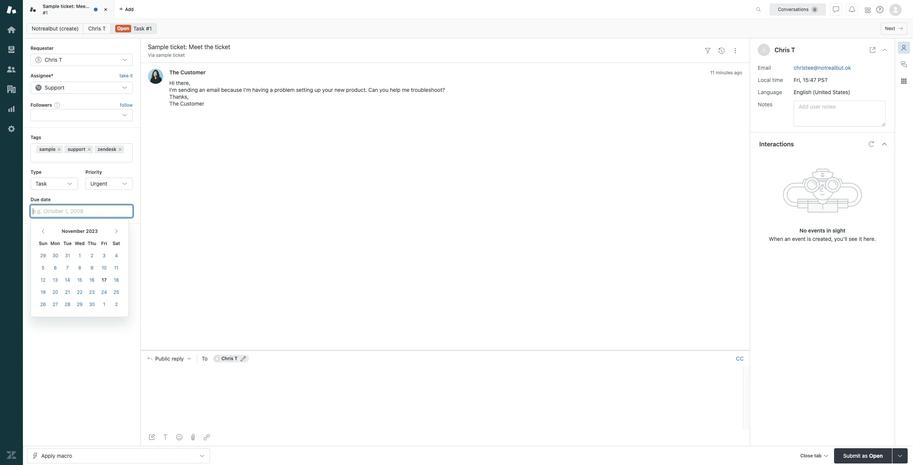 Task type: describe. For each thing, give the bounding box(es) containing it.
add attachment image
[[190, 435, 196, 441]]

t inside 'link'
[[103, 25, 106, 32]]

followers element
[[31, 109, 133, 121]]

task button
[[31, 178, 78, 190]]

12
[[41, 277, 46, 283]]

#1 inside secondary element
[[146, 25, 152, 32]]

19
[[41, 290, 46, 295]]

task #1
[[133, 25, 152, 32]]

2 i'm from the left
[[244, 87, 251, 93]]

meet
[[76, 3, 87, 9]]

conversations
[[778, 6, 809, 12]]

via sample ticket
[[148, 52, 185, 58]]

hide composer image
[[442, 348, 448, 354]]

remove image for zendesk
[[118, 147, 123, 152]]

troubleshoot?
[[411, 87, 445, 93]]

submit
[[844, 453, 861, 459]]

1 horizontal spatial sample
[[156, 52, 172, 58]]

public
[[155, 356, 170, 362]]

Due date field
[[31, 205, 133, 218]]

user image
[[763, 48, 766, 52]]

new
[[335, 87, 345, 93]]

apply
[[41, 453, 55, 459]]

chris t link
[[83, 23, 111, 34]]

requester element
[[31, 54, 133, 66]]

0 horizontal spatial 29
[[40, 253, 46, 259]]

assignee*
[[31, 73, 53, 79]]

problem
[[274, 87, 295, 93]]

fri,
[[794, 77, 802, 83]]

1 horizontal spatial 29
[[77, 302, 83, 308]]

states)
[[833, 89, 851, 95]]

product.
[[346, 87, 367, 93]]

take it
[[120, 73, 133, 79]]

zendesk products image
[[866, 7, 871, 13]]

chris inside 'link'
[[88, 25, 101, 32]]

ticket actions image
[[733, 48, 739, 54]]

21
[[65, 290, 70, 295]]

displays possible ticket submission types image
[[898, 453, 904, 459]]

due date
[[31, 197, 51, 203]]

english
[[794, 89, 812, 95]]

no
[[800, 227, 807, 234]]

chris right user image
[[775, 47, 790, 53]]

apps image
[[901, 78, 908, 84]]

customer inside hi there, i'm sending an email because i'm having a problem setting up your new product. can you help me troubleshoot? thanks, the customer
[[180, 101, 204, 107]]

no events in sight when an event is created, you'll see it here.
[[769, 227, 877, 242]]

event
[[793, 236, 806, 242]]

view more details image
[[870, 47, 876, 53]]

sun mon tue wed thu
[[39, 241, 96, 247]]

ticket inside sample ticket: meet the ticket #1
[[97, 3, 110, 9]]

a
[[270, 87, 273, 93]]

user image
[[762, 48, 767, 52]]

sending
[[178, 87, 198, 93]]

tabs tab list
[[23, 0, 748, 19]]

as
[[863, 453, 868, 459]]

11 minutes ago
[[711, 70, 743, 76]]

26
[[40, 302, 46, 308]]

an inside no events in sight when an event is created, you'll see it here.
[[785, 236, 791, 242]]

hi
[[169, 80, 175, 86]]

tab containing sample ticket: meet the ticket
[[23, 0, 114, 19]]

take
[[120, 73, 129, 79]]

zendesk support image
[[6, 5, 16, 15]]

notes
[[758, 101, 773, 107]]

1 vertical spatial sample
[[39, 146, 56, 152]]

pst
[[818, 77, 828, 83]]

urgent button
[[85, 178, 133, 190]]

5
[[42, 265, 45, 271]]

reply
[[172, 356, 184, 362]]

events
[[809, 227, 826, 234]]

cc
[[737, 356, 744, 362]]

24
[[101, 290, 107, 295]]

Add user notes text field
[[794, 101, 886, 127]]

draft mode image
[[149, 435, 155, 441]]

sat
[[113, 241, 120, 247]]

admin image
[[6, 124, 16, 134]]

november
[[62, 229, 85, 234]]

it inside "take it" button
[[130, 73, 133, 79]]

the
[[89, 3, 96, 9]]

customer context image
[[901, 45, 908, 51]]

tue
[[63, 241, 72, 247]]

0 vertical spatial 1
[[79, 253, 81, 259]]

0 vertical spatial 2
[[91, 253, 93, 259]]

local
[[758, 77, 771, 83]]

having
[[252, 87, 269, 93]]

notrealbut (create) button
[[27, 23, 84, 34]]

sun
[[39, 241, 47, 247]]

get started image
[[6, 25, 16, 35]]

filter image
[[705, 48, 711, 54]]

chris t inside 'link'
[[88, 25, 106, 32]]

close tab button
[[797, 449, 832, 465]]

macro
[[57, 453, 72, 459]]

close image
[[882, 47, 888, 53]]

get help image
[[877, 6, 884, 13]]

followers
[[31, 102, 52, 108]]

27
[[53, 302, 58, 308]]

to
[[202, 356, 208, 362]]

me
[[402, 87, 410, 93]]

organizations image
[[6, 84, 16, 94]]

can
[[369, 87, 378, 93]]

notifications image
[[849, 6, 856, 12]]

sample
[[43, 3, 59, 9]]

task for task
[[35, 180, 47, 187]]

here.
[[864, 236, 877, 242]]

chris right the christee@notrealbut.ok icon
[[222, 356, 233, 362]]

10
[[102, 265, 107, 271]]

due
[[31, 197, 39, 203]]

insert emojis image
[[176, 435, 182, 441]]

close tab
[[801, 453, 822, 459]]

ticket:
[[61, 3, 75, 9]]



Task type: vqa. For each thing, say whether or not it's contained in the screenshot.
the email
yes



Task type: locate. For each thing, give the bounding box(es) containing it.
1 vertical spatial 29
[[77, 302, 83, 308]]

2023
[[86, 229, 98, 234]]

remove image
[[57, 147, 62, 152], [118, 147, 123, 152]]

the up hi
[[169, 69, 179, 76]]

christee@notrealbut.ok
[[794, 64, 851, 71]]

you'll
[[835, 236, 848, 242]]

views image
[[6, 45, 16, 55]]

1 horizontal spatial 11
[[711, 70, 715, 76]]

1 vertical spatial #1
[[146, 25, 152, 32]]

sample
[[156, 52, 172, 58], [39, 146, 56, 152]]

0 horizontal spatial 2
[[91, 253, 93, 259]]

1 remove image from the left
[[57, 147, 62, 152]]

reporting image
[[6, 104, 16, 114]]

0 horizontal spatial 11
[[114, 265, 119, 271]]

open left task #1
[[117, 26, 129, 31]]

the down thanks,
[[169, 101, 179, 107]]

(united
[[813, 89, 832, 95]]

remove image
[[87, 147, 92, 152]]

15
[[77, 277, 82, 283]]

1 horizontal spatial 2
[[115, 302, 118, 308]]

1 right 31
[[79, 253, 81, 259]]

1 horizontal spatial i'm
[[244, 87, 251, 93]]

there,
[[176, 80, 190, 86]]

0 vertical spatial an
[[199, 87, 205, 93]]

open right 'as'
[[870, 453, 883, 459]]

1
[[79, 253, 81, 259], [103, 302, 105, 308]]

7
[[66, 265, 69, 271]]

an inside hi there, i'm sending an email because i'm having a problem setting up your new product. can you help me troubleshoot? thanks, the customer
[[199, 87, 205, 93]]

20
[[53, 290, 58, 295]]

1 vertical spatial open
[[870, 453, 883, 459]]

i'm down hi
[[169, 87, 177, 93]]

date
[[41, 197, 51, 203]]

0 vertical spatial 11
[[711, 70, 715, 76]]

notrealbut
[[32, 25, 58, 32]]

chris t right user image
[[775, 47, 796, 53]]

11 for 11 minutes ago
[[711, 70, 715, 76]]

0 horizontal spatial open
[[117, 26, 129, 31]]

an left event
[[785, 236, 791, 242]]

chris t down requester
[[45, 57, 62, 63]]

task
[[133, 25, 145, 32], [35, 180, 47, 187]]

in
[[827, 227, 832, 234]]

2
[[91, 253, 93, 259], [115, 302, 118, 308]]

0 horizontal spatial 1
[[79, 253, 81, 259]]

1 vertical spatial 2
[[115, 302, 118, 308]]

tab
[[23, 0, 114, 19]]

1 horizontal spatial 1
[[103, 302, 105, 308]]

0 vertical spatial customer
[[181, 69, 206, 76]]

ticket right the at left top
[[97, 3, 110, 9]]

it right 'take'
[[130, 73, 133, 79]]

1 the from the top
[[169, 69, 179, 76]]

interactions
[[760, 141, 794, 148]]

you
[[380, 87, 389, 93]]

13
[[53, 277, 58, 283]]

chris t down close image
[[88, 25, 106, 32]]

your
[[322, 87, 333, 93]]

t up support at the left top of the page
[[59, 57, 62, 63]]

1 horizontal spatial remove image
[[118, 147, 123, 152]]

support
[[45, 84, 64, 91]]

chris t
[[88, 25, 106, 32], [775, 47, 796, 53], [45, 57, 62, 63], [222, 356, 238, 362]]

t left edit user image
[[235, 356, 238, 362]]

#1 up via
[[146, 25, 152, 32]]

31
[[65, 253, 70, 259]]

Public reply composer text field
[[144, 367, 741, 383]]

0 vertical spatial #1
[[43, 10, 48, 15]]

events image
[[719, 48, 725, 54]]

9
[[91, 265, 93, 271]]

sample down the tags
[[39, 146, 56, 152]]

avatar image
[[148, 69, 163, 84]]

0 horizontal spatial it
[[130, 73, 133, 79]]

conversations button
[[770, 3, 827, 15]]

email
[[207, 87, 220, 93]]

close image
[[102, 6, 110, 13]]

button displays agent's chat status as invisible. image
[[833, 6, 840, 12]]

an
[[199, 87, 205, 93], [785, 236, 791, 242]]

assignee* element
[[31, 82, 133, 94]]

1 horizontal spatial it
[[859, 236, 863, 242]]

remove image right the zendesk
[[118, 147, 123, 152]]

0 vertical spatial open
[[117, 26, 129, 31]]

task inside popup button
[[35, 180, 47, 187]]

info on adding followers image
[[54, 102, 60, 108]]

#1 down sample
[[43, 10, 48, 15]]

chris t inside requester element
[[45, 57, 62, 63]]

urgent
[[90, 180, 107, 187]]

november 2023
[[62, 229, 98, 234]]

add
[[125, 6, 134, 12]]

1 horizontal spatial ticket
[[173, 52, 185, 58]]

29 right 28
[[77, 302, 83, 308]]

the inside hi there, i'm sending an email because i'm having a problem setting up your new product. can you help me troubleshoot? thanks, the customer
[[169, 101, 179, 107]]

11 minutes ago text field
[[711, 70, 743, 76]]

open inside secondary element
[[117, 26, 129, 31]]

1 horizontal spatial #1
[[146, 25, 152, 32]]

3
[[103, 253, 106, 259]]

next
[[886, 26, 896, 31]]

#1 inside sample ticket: meet the ticket #1
[[43, 10, 48, 15]]

0 vertical spatial the
[[169, 69, 179, 76]]

the customer
[[169, 69, 206, 76]]

1 horizontal spatial an
[[785, 236, 791, 242]]

0 horizontal spatial sample
[[39, 146, 56, 152]]

0 horizontal spatial ticket
[[97, 3, 110, 9]]

zendesk image
[[6, 451, 16, 461]]

t down close image
[[103, 25, 106, 32]]

29 down sun
[[40, 253, 46, 259]]

2 remove image from the left
[[118, 147, 123, 152]]

remove image left support
[[57, 147, 62, 152]]

23
[[89, 290, 95, 295]]

0 horizontal spatial 30
[[52, 253, 58, 259]]

next button
[[881, 23, 908, 35]]

chris down requester
[[45, 57, 57, 63]]

Subject field
[[147, 42, 700, 52]]

edit user image
[[241, 356, 246, 362]]

1 vertical spatial 1
[[103, 302, 105, 308]]

it right see
[[859, 236, 863, 242]]

chris t right the christee@notrealbut.ok icon
[[222, 356, 238, 362]]

public reply button
[[141, 351, 197, 367]]

t
[[103, 25, 106, 32], [792, 47, 796, 53], [59, 57, 62, 63], [235, 356, 238, 362]]

1 vertical spatial 11
[[114, 265, 119, 271]]

1 vertical spatial task
[[35, 180, 47, 187]]

4
[[115, 253, 118, 259]]

1 vertical spatial the
[[169, 101, 179, 107]]

fri, 15:47 pst
[[794, 77, 828, 83]]

customers image
[[6, 64, 16, 74]]

sight
[[833, 227, 846, 234]]

when
[[769, 236, 784, 242]]

0 horizontal spatial #1
[[43, 10, 48, 15]]

apply macro
[[41, 453, 72, 459]]

16
[[89, 277, 94, 283]]

thu
[[88, 241, 96, 247]]

sample right via
[[156, 52, 172, 58]]

14
[[65, 277, 70, 283]]

30 down 23
[[89, 302, 95, 308]]

submit as open
[[844, 453, 883, 459]]

help
[[390, 87, 401, 93]]

tags
[[31, 135, 41, 141]]

1 horizontal spatial task
[[133, 25, 145, 32]]

28
[[65, 302, 70, 308]]

priority
[[85, 169, 102, 175]]

task for task #1
[[133, 25, 145, 32]]

0 vertical spatial it
[[130, 73, 133, 79]]

2 left 3
[[91, 253, 93, 259]]

chris down the at left top
[[88, 25, 101, 32]]

1 vertical spatial it
[[859, 236, 863, 242]]

22
[[77, 290, 83, 295]]

task down type
[[35, 180, 47, 187]]

1 down 24
[[103, 302, 105, 308]]

t right user image
[[792, 47, 796, 53]]

0 vertical spatial sample
[[156, 52, 172, 58]]

cc button
[[737, 356, 744, 362]]

2 down 25
[[115, 302, 118, 308]]

format text image
[[163, 435, 169, 441]]

zendesk
[[98, 146, 116, 152]]

0 horizontal spatial task
[[35, 180, 47, 187]]

0 horizontal spatial i'm
[[169, 87, 177, 93]]

1 i'm from the left
[[169, 87, 177, 93]]

see
[[849, 236, 858, 242]]

main element
[[0, 0, 23, 466]]

1 vertical spatial customer
[[180, 101, 204, 107]]

ago
[[735, 70, 743, 76]]

remove image for sample
[[57, 147, 62, 152]]

1 vertical spatial an
[[785, 236, 791, 242]]

wed
[[75, 241, 85, 247]]

2 the from the top
[[169, 101, 179, 107]]

1 vertical spatial 30
[[89, 302, 95, 308]]

customer down sending
[[180, 101, 204, 107]]

customer up there,
[[181, 69, 206, 76]]

customer
[[181, 69, 206, 76], [180, 101, 204, 107]]

minutes
[[716, 70, 733, 76]]

0 vertical spatial 30
[[52, 253, 58, 259]]

30 left 31
[[52, 253, 58, 259]]

take it button
[[120, 72, 133, 80]]

secondary element
[[23, 21, 914, 36]]

0 vertical spatial task
[[133, 25, 145, 32]]

1 horizontal spatial 30
[[89, 302, 95, 308]]

18
[[114, 277, 119, 283]]

add link (cmd k) image
[[204, 435, 210, 441]]

0 horizontal spatial remove image
[[57, 147, 62, 152]]

christee@notrealbut.ok image
[[214, 356, 220, 362]]

created,
[[813, 236, 833, 242]]

#1
[[43, 10, 48, 15], [146, 25, 152, 32]]

ticket up the customer
[[173, 52, 185, 58]]

11 for 11
[[114, 265, 119, 271]]

up
[[315, 87, 321, 93]]

follow button
[[120, 102, 133, 109]]

11 right 10
[[114, 265, 119, 271]]

chris
[[88, 25, 101, 32], [775, 47, 790, 53], [45, 57, 57, 63], [222, 356, 233, 362]]

mon
[[50, 241, 60, 247]]

local time
[[758, 77, 784, 83]]

setting
[[296, 87, 313, 93]]

tab
[[815, 453, 822, 459]]

(create)
[[59, 25, 79, 32]]

type
[[31, 169, 42, 175]]

requester
[[31, 45, 54, 51]]

task inside secondary element
[[133, 25, 145, 32]]

task down 'add' in the top left of the page
[[133, 25, 145, 32]]

open
[[117, 26, 129, 31], [870, 453, 883, 459]]

0 vertical spatial ticket
[[97, 3, 110, 9]]

hi there, i'm sending an email because i'm having a problem setting up your new product. can you help me troubleshoot? thanks, the customer
[[169, 80, 445, 107]]

i'm left having on the left top of the page
[[244, 87, 251, 93]]

15:47
[[803, 77, 817, 83]]

11 left 'minutes'
[[711, 70, 715, 76]]

an left email
[[199, 87, 205, 93]]

it inside no events in sight when an event is created, you'll see it here.
[[859, 236, 863, 242]]

email
[[758, 64, 771, 71]]

1 vertical spatial ticket
[[173, 52, 185, 58]]

0 horizontal spatial an
[[199, 87, 205, 93]]

time
[[773, 77, 784, 83]]

notrealbut (create)
[[32, 25, 79, 32]]

sample ticket: meet the ticket #1
[[43, 3, 110, 15]]

6
[[54, 265, 57, 271]]

1 horizontal spatial open
[[870, 453, 883, 459]]

0 vertical spatial 29
[[40, 253, 46, 259]]

chris inside requester element
[[45, 57, 57, 63]]



